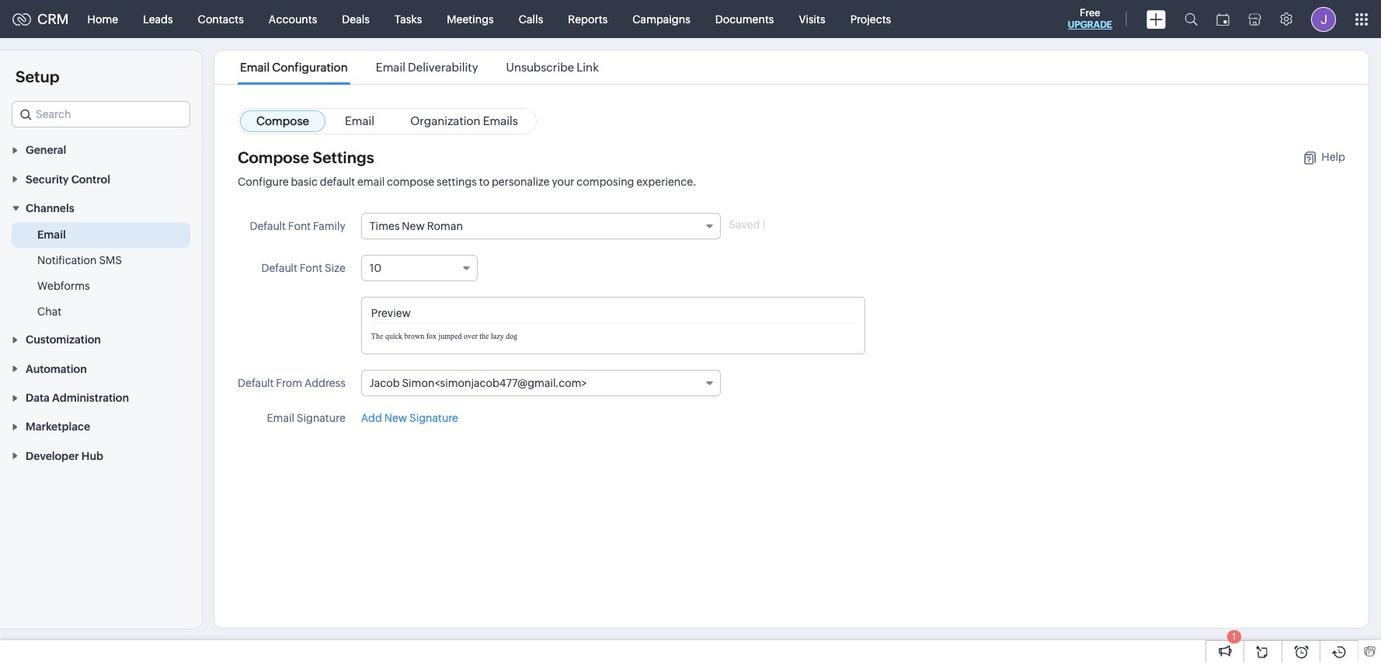 Task type: locate. For each thing, give the bounding box(es) containing it.
settings
[[437, 176, 477, 188]]

administration
[[52, 392, 129, 404]]

from
[[276, 377, 302, 389]]

address
[[305, 377, 346, 389]]

channels button
[[0, 193, 202, 222]]

new right add
[[384, 412, 407, 424]]

profile element
[[1303, 0, 1346, 38]]

email for email deliverability
[[376, 61, 406, 74]]

list containing email configuration
[[226, 51, 613, 84]]

the
[[480, 332, 489, 340]]

webforms
[[37, 280, 90, 292]]

0 horizontal spatial email link
[[37, 227, 66, 242]]

crm link
[[12, 11, 69, 27]]

channels
[[26, 202, 74, 215]]

logo image
[[12, 13, 31, 25]]

reports
[[568, 13, 608, 25]]

email down from
[[267, 412, 295, 424]]

default for default font family
[[250, 220, 286, 232]]

signature down "address"
[[297, 412, 346, 424]]

documents
[[716, 13, 774, 25]]

font
[[288, 220, 311, 232], [300, 262, 323, 274]]

default down configure
[[250, 220, 286, 232]]

notification
[[37, 254, 97, 267]]

email left configuration
[[240, 61, 270, 74]]

preview
[[371, 307, 411, 319]]

contacts link
[[185, 0, 256, 38]]

font left "size"
[[300, 262, 323, 274]]

webforms link
[[37, 278, 90, 294]]

Jacob Simon<simonjacob477@gmail.com> field
[[361, 370, 721, 396]]

email link
[[329, 110, 391, 132], [37, 227, 66, 242]]

1 vertical spatial default
[[261, 262, 298, 274]]

1
[[1233, 632, 1237, 641]]

signature down jacob simon<simonjacob477@gmail.com>
[[410, 412, 459, 424]]

compose
[[256, 114, 309, 127], [238, 148, 309, 166]]

email up the settings
[[345, 114, 375, 127]]

Search text field
[[12, 102, 190, 127]]

organization emails
[[410, 114, 518, 127]]

1 vertical spatial font
[[300, 262, 323, 274]]

compose up compose settings
[[256, 114, 309, 127]]

email down tasks link on the top left of the page
[[376, 61, 406, 74]]

new inside field
[[402, 220, 425, 232]]

unsubscribe link link
[[504, 61, 602, 74]]

lazy
[[491, 332, 504, 340]]

automation
[[26, 363, 87, 375]]

to
[[479, 176, 490, 188]]

documents link
[[703, 0, 787, 38]]

unsubscribe link
[[506, 61, 599, 74]]

default left from
[[238, 377, 274, 389]]

control
[[71, 173, 110, 185]]

automation button
[[0, 354, 202, 383]]

experience.
[[637, 176, 697, 188]]

reports link
[[556, 0, 620, 38]]

create menu image
[[1147, 10, 1167, 28]]

chat link
[[37, 304, 62, 319]]

1 horizontal spatial signature
[[410, 412, 459, 424]]

tasks
[[395, 13, 422, 25]]

composing
[[577, 176, 635, 188]]

create menu element
[[1138, 0, 1176, 38]]

1 vertical spatial email link
[[37, 227, 66, 242]]

new right times
[[402, 220, 425, 232]]

None field
[[12, 101, 190, 127]]

Times New Roman field
[[361, 213, 721, 239]]

0 vertical spatial font
[[288, 220, 311, 232]]

10 field
[[361, 255, 478, 281]]

chat
[[37, 305, 62, 318]]

campaigns link
[[620, 0, 703, 38]]

leads
[[143, 13, 173, 25]]

profile image
[[1312, 7, 1337, 31]]

compose
[[387, 176, 435, 188]]

signature
[[297, 412, 346, 424], [410, 412, 459, 424]]

visits link
[[787, 0, 838, 38]]

campaigns
[[633, 13, 691, 25]]

0 vertical spatial new
[[402, 220, 425, 232]]

0 vertical spatial default
[[250, 220, 286, 232]]

2 vertical spatial default
[[238, 377, 274, 389]]

marketplace
[[26, 421, 90, 433]]

default from address
[[238, 377, 346, 389]]

font left family
[[288, 220, 311, 232]]

2 signature from the left
[[410, 412, 459, 424]]

default for default from address
[[238, 377, 274, 389]]

tasks link
[[382, 0, 435, 38]]

1 horizontal spatial email link
[[329, 110, 391, 132]]

channels region
[[0, 222, 202, 325]]

0 vertical spatial compose
[[256, 114, 309, 127]]

email down channels
[[37, 229, 66, 241]]

email link down channels
[[37, 227, 66, 242]]

basic
[[291, 176, 318, 188]]

0 horizontal spatial signature
[[297, 412, 346, 424]]

home
[[88, 13, 118, 25]]

default down default font family
[[261, 262, 298, 274]]

crm
[[37, 11, 69, 27]]

list
[[226, 51, 613, 84]]

accounts
[[269, 13, 317, 25]]

sms
[[99, 254, 122, 267]]

add
[[361, 412, 382, 424]]

1 vertical spatial compose
[[238, 148, 309, 166]]

email link up the settings
[[329, 110, 391, 132]]

compose for compose settings
[[238, 148, 309, 166]]

compose up configure
[[238, 148, 309, 166]]

email
[[240, 61, 270, 74], [376, 61, 406, 74], [345, 114, 375, 127], [37, 229, 66, 241], [267, 412, 295, 424]]

setup
[[16, 68, 59, 85]]

1 vertical spatial new
[[384, 412, 407, 424]]

default
[[250, 220, 286, 232], [261, 262, 298, 274], [238, 377, 274, 389]]

times
[[370, 220, 400, 232]]



Task type: vqa. For each thing, say whether or not it's contained in the screenshot.
"Default" associated with Default Font Family
yes



Task type: describe. For each thing, give the bounding box(es) containing it.
calls link
[[507, 0, 556, 38]]

upgrade
[[1068, 19, 1113, 30]]

deliverability
[[408, 61, 478, 74]]

general button
[[0, 135, 202, 164]]

notification sms link
[[37, 253, 122, 268]]

default for default font size
[[261, 262, 298, 274]]

the
[[371, 332, 383, 340]]

default font family
[[250, 220, 346, 232]]

marketplace button
[[0, 412, 202, 441]]

email for email configuration
[[240, 61, 270, 74]]

developer hub button
[[0, 441, 202, 470]]

calendar image
[[1217, 13, 1230, 25]]

email configuration link
[[238, 61, 350, 74]]

developer
[[26, 450, 79, 462]]

quick
[[385, 332, 403, 340]]

over
[[464, 332, 478, 340]]

add new signature
[[361, 412, 459, 424]]

size
[[325, 262, 346, 274]]

link
[[577, 61, 599, 74]]

new for add
[[384, 412, 407, 424]]

email for the topmost email link
[[345, 114, 375, 127]]

email inside "channels" region
[[37, 229, 66, 241]]

free upgrade
[[1068, 7, 1113, 30]]

settings
[[313, 148, 374, 166]]

developer hub
[[26, 450, 103, 462]]

security control
[[26, 173, 110, 185]]

free
[[1080, 7, 1101, 19]]

compose link
[[240, 110, 326, 132]]

emails
[[483, 114, 518, 127]]

simon<simonjacob477@gmail.com>
[[402, 377, 587, 389]]

contacts
[[198, 13, 244, 25]]

dog
[[506, 332, 518, 340]]

email signature
[[267, 412, 346, 424]]

customization
[[26, 334, 101, 346]]

general
[[26, 144, 66, 156]]

deals
[[342, 13, 370, 25]]

email configuration
[[240, 61, 348, 74]]

hub
[[81, 450, 103, 462]]

help
[[1322, 150, 1346, 163]]

search element
[[1176, 0, 1208, 38]]

new for times
[[402, 220, 425, 232]]

data
[[26, 392, 50, 404]]

10
[[370, 262, 382, 274]]

configure basic default email compose settings to personalize your composing experience.
[[238, 176, 697, 188]]

email for email signature
[[267, 412, 295, 424]]

compose for compose
[[256, 114, 309, 127]]

organization
[[410, 114, 481, 127]]

security
[[26, 173, 69, 185]]

projects link
[[838, 0, 904, 38]]

family
[[313, 220, 346, 232]]

!
[[763, 218, 766, 231]]

compose settings
[[238, 148, 374, 166]]

default font size
[[261, 262, 346, 274]]

customization button
[[0, 325, 202, 354]]

meetings
[[447, 13, 494, 25]]

visits
[[799, 13, 826, 25]]

configure
[[238, 176, 289, 188]]

font for family
[[288, 220, 311, 232]]

jacob
[[370, 377, 400, 389]]

search image
[[1185, 12, 1198, 26]]

notification sms
[[37, 254, 122, 267]]

default
[[320, 176, 355, 188]]

leads link
[[131, 0, 185, 38]]

data administration button
[[0, 383, 202, 412]]

data administration
[[26, 392, 129, 404]]

home link
[[75, 0, 131, 38]]

organization emails link
[[394, 110, 535, 132]]

your
[[552, 176, 575, 188]]

roman
[[427, 220, 463, 232]]

accounts link
[[256, 0, 330, 38]]

deals link
[[330, 0, 382, 38]]

configuration
[[272, 61, 348, 74]]

email deliverability link
[[374, 61, 481, 74]]

fox
[[426, 332, 437, 340]]

email
[[357, 176, 385, 188]]

jumped
[[439, 332, 462, 340]]

saved
[[729, 218, 760, 231]]

calls
[[519, 13, 543, 25]]

meetings link
[[435, 0, 507, 38]]

saved !
[[729, 218, 766, 231]]

jacob simon<simonjacob477@gmail.com>
[[370, 377, 587, 389]]

1 signature from the left
[[297, 412, 346, 424]]

font for size
[[300, 262, 323, 274]]

0 vertical spatial email link
[[329, 110, 391, 132]]

email deliverability
[[376, 61, 478, 74]]

times new roman
[[370, 220, 463, 232]]

unsubscribe
[[506, 61, 574, 74]]

projects
[[851, 13, 892, 25]]



